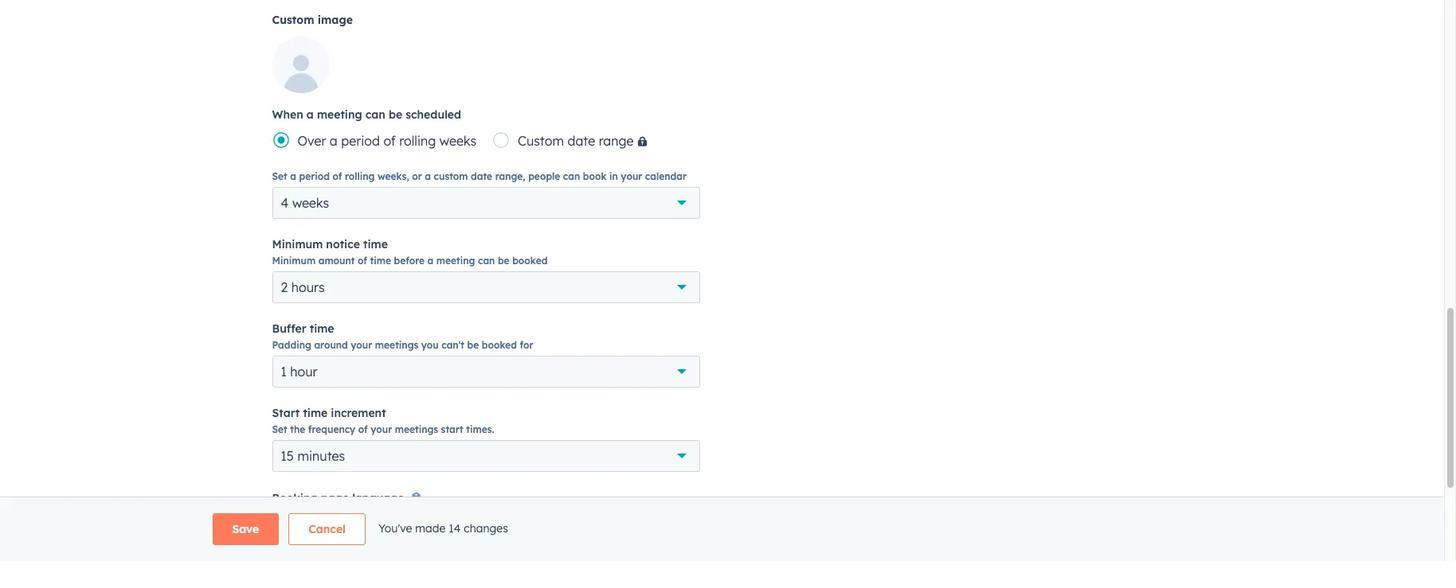Task type: vqa. For each thing, say whether or not it's contained in the screenshot.
second 'Press to sort.' element from left
no



Task type: describe. For each thing, give the bounding box(es) containing it.
rolling for weeks,
[[345, 170, 375, 182]]

be inside the minimum notice time minimum amount of time before a meeting can be booked
[[498, 255, 509, 267]]

time left the before
[[370, 255, 391, 267]]

your inside the start time increment set the frequency of your meetings start times.
[[371, 423, 392, 435]]

page section element
[[174, 514, 1270, 546]]

time right notice
[[363, 237, 388, 251]]

weeks,
[[378, 170, 409, 182]]

a for when
[[306, 107, 314, 122]]

minimum notice time minimum amount of time before a meeting can be booked
[[272, 237, 548, 267]]

or
[[412, 170, 422, 182]]

1 minimum from the top
[[272, 237, 323, 251]]

your inside buffer time padding around your meetings you can't be booked for
[[351, 339, 372, 351]]

english (united kingdom) button
[[272, 511, 700, 543]]

times.
[[466, 423, 494, 435]]

around
[[314, 339, 348, 351]]

cancel
[[308, 523, 346, 537]]

rolling for weeks
[[399, 133, 436, 149]]

custom
[[434, 170, 468, 182]]

when a meeting can be scheduled
[[272, 107, 461, 122]]

changes
[[464, 521, 508, 536]]

weeks inside when a meeting can be scheduled element
[[440, 133, 476, 149]]

15
[[281, 448, 294, 464]]

4 weeks
[[281, 195, 329, 211]]

language
[[352, 491, 404, 506]]

can inside the minimum notice time minimum amount of time before a meeting can be booked
[[478, 255, 495, 267]]

set inside the start time increment set the frequency of your meetings start times.
[[272, 423, 287, 435]]

custom date range
[[518, 133, 634, 149]]

book
[[583, 170, 607, 182]]

kingdom)
[[375, 519, 434, 535]]

1 set from the top
[[272, 170, 287, 182]]

period for over
[[341, 133, 380, 149]]

a for set
[[290, 170, 296, 182]]

1 hour
[[281, 364, 317, 380]]

15 minutes
[[281, 448, 345, 464]]

edit button
[[272, 36, 356, 99]]

time inside buffer time padding around your meetings you can't be booked for
[[310, 322, 334, 336]]

1 hour button
[[272, 356, 700, 388]]

period for set
[[299, 170, 330, 182]]

4
[[281, 195, 289, 211]]

over
[[297, 133, 326, 149]]

custom for custom image
[[272, 12, 314, 27]]

of inside the start time increment set the frequency of your meetings start times.
[[358, 423, 368, 435]]

start
[[272, 406, 300, 420]]

padding
[[272, 339, 311, 351]]

minutes
[[297, 448, 345, 464]]

english (united kingdom)
[[281, 519, 434, 535]]

save button
[[212, 514, 279, 546]]

4 weeks button
[[272, 187, 700, 219]]

0 horizontal spatial date
[[471, 170, 492, 182]]



Task type: locate. For each thing, give the bounding box(es) containing it.
0 horizontal spatial weeks
[[292, 195, 329, 211]]

a
[[306, 107, 314, 122], [330, 133, 338, 149], [290, 170, 296, 182], [425, 170, 431, 182], [427, 255, 433, 267]]

frequency
[[308, 423, 355, 435]]

your right around
[[351, 339, 372, 351]]

period inside when a meeting can be scheduled element
[[341, 133, 380, 149]]

of
[[383, 133, 396, 149], [333, 170, 342, 182], [358, 255, 367, 267], [358, 423, 368, 435]]

1 vertical spatial custom
[[518, 133, 564, 149]]

rolling inside when a meeting can be scheduled element
[[399, 133, 436, 149]]

1 horizontal spatial date
[[568, 133, 595, 149]]

time
[[363, 237, 388, 251], [370, 255, 391, 267], [310, 322, 334, 336], [303, 406, 328, 420]]

before
[[394, 255, 425, 267]]

custom for custom date range
[[518, 133, 564, 149]]

of inside the minimum notice time minimum amount of time before a meeting can be booked
[[358, 255, 367, 267]]

increment
[[331, 406, 386, 420]]

meetings inside the start time increment set the frequency of your meetings start times.
[[395, 423, 438, 435]]

can up 'over a period of rolling weeks'
[[365, 107, 385, 122]]

save
[[232, 523, 259, 537]]

custom
[[272, 12, 314, 27], [518, 133, 564, 149]]

rolling down scheduled
[[399, 133, 436, 149]]

booked
[[512, 255, 548, 267], [482, 339, 517, 351]]

your right in
[[621, 170, 642, 182]]

be right can't
[[467, 339, 479, 351]]

amount
[[318, 255, 355, 267]]

can left book
[[563, 170, 580, 182]]

set a period of rolling weeks, or a custom date range, people can book in your calendar
[[272, 170, 687, 182]]

2 hours
[[281, 279, 325, 295]]

over a period of rolling weeks
[[297, 133, 476, 149]]

image
[[318, 12, 353, 27]]

booked inside buffer time padding around your meetings you can't be booked for
[[482, 339, 517, 351]]

booking
[[272, 491, 318, 506]]

page
[[321, 491, 349, 506]]

0 vertical spatial rolling
[[399, 133, 436, 149]]

1 horizontal spatial rolling
[[399, 133, 436, 149]]

minimum
[[272, 237, 323, 251], [272, 255, 316, 267]]

weeks
[[440, 133, 476, 149], [292, 195, 329, 211]]

in
[[609, 170, 618, 182]]

1 vertical spatial minimum
[[272, 255, 316, 267]]

1 vertical spatial date
[[471, 170, 492, 182]]

you
[[421, 339, 439, 351]]

meetings left "start" at the bottom of page
[[395, 423, 438, 435]]

period up 4 weeks
[[299, 170, 330, 182]]

1 horizontal spatial weeks
[[440, 133, 476, 149]]

1 vertical spatial booked
[[482, 339, 517, 351]]

notice
[[326, 237, 360, 251]]

set down start
[[272, 423, 287, 435]]

a up 4 weeks
[[290, 170, 296, 182]]

1 vertical spatial meetings
[[395, 423, 438, 435]]

0 horizontal spatial be
[[389, 107, 402, 122]]

0 vertical spatial custom
[[272, 12, 314, 27]]

1 horizontal spatial meeting
[[436, 255, 475, 267]]

0 vertical spatial set
[[272, 170, 287, 182]]

0 vertical spatial booked
[[512, 255, 548, 267]]

period
[[341, 133, 380, 149], [299, 170, 330, 182]]

minimum down 4 weeks
[[272, 237, 323, 251]]

2
[[281, 279, 288, 295]]

1 vertical spatial weeks
[[292, 195, 329, 211]]

minimum up 2 hours
[[272, 255, 316, 267]]

2 horizontal spatial be
[[498, 255, 509, 267]]

weeks inside popup button
[[292, 195, 329, 211]]

meeting up 2 hours popup button
[[436, 255, 475, 267]]

a inside the minimum notice time minimum amount of time before a meeting can be booked
[[427, 255, 433, 267]]

of inside when a meeting can be scheduled element
[[383, 133, 396, 149]]

cancel button
[[289, 514, 366, 546]]

be up 2 hours popup button
[[498, 255, 509, 267]]

custom left image
[[272, 12, 314, 27]]

you've made 14 changes
[[378, 521, 508, 536]]

meeting up "over"
[[317, 107, 362, 122]]

hours
[[291, 279, 325, 295]]

(united
[[327, 519, 371, 535]]

0 horizontal spatial period
[[299, 170, 330, 182]]

0 vertical spatial meetings
[[375, 339, 418, 351]]

1 horizontal spatial can
[[478, 255, 495, 267]]

1 horizontal spatial period
[[341, 133, 380, 149]]

booked inside the minimum notice time minimum amount of time before a meeting can be booked
[[512, 255, 548, 267]]

meeting inside the minimum notice time minimum amount of time before a meeting can be booked
[[436, 255, 475, 267]]

set
[[272, 170, 287, 182], [272, 423, 287, 435]]

be inside buffer time padding around your meetings you can't be booked for
[[467, 339, 479, 351]]

1 vertical spatial can
[[563, 170, 580, 182]]

hour
[[290, 364, 317, 380]]

can
[[365, 107, 385, 122], [563, 170, 580, 182], [478, 255, 495, 267]]

2 vertical spatial your
[[371, 423, 392, 435]]

scheduled
[[406, 107, 461, 122]]

date
[[568, 133, 595, 149], [471, 170, 492, 182]]

made
[[415, 521, 446, 536]]

2 vertical spatial be
[[467, 339, 479, 351]]

0 vertical spatial date
[[568, 133, 595, 149]]

0 horizontal spatial custom
[[272, 12, 314, 27]]

0 vertical spatial your
[[621, 170, 642, 182]]

1 horizontal spatial be
[[467, 339, 479, 351]]

be
[[389, 107, 402, 122], [498, 255, 509, 267], [467, 339, 479, 351]]

2 vertical spatial can
[[478, 255, 495, 267]]

custom up 'people'
[[518, 133, 564, 149]]

0 vertical spatial minimum
[[272, 237, 323, 251]]

a right "when"
[[306, 107, 314, 122]]

the
[[290, 423, 305, 435]]

a for over
[[330, 133, 338, 149]]

for
[[520, 339, 533, 351]]

meeting
[[317, 107, 362, 122], [436, 255, 475, 267]]

1 vertical spatial set
[[272, 423, 287, 435]]

2 horizontal spatial can
[[563, 170, 580, 182]]

1
[[281, 364, 287, 380]]

start time increment set the frequency of your meetings start times.
[[272, 406, 494, 435]]

rolling left the weeks,
[[345, 170, 375, 182]]

be up 'over a period of rolling weeks'
[[389, 107, 402, 122]]

meetings
[[375, 339, 418, 351], [395, 423, 438, 435]]

of down notice
[[358, 255, 367, 267]]

can't
[[441, 339, 464, 351]]

2 minimum from the top
[[272, 255, 316, 267]]

meetings inside buffer time padding around your meetings you can't be booked for
[[375, 339, 418, 351]]

you've
[[378, 521, 412, 536]]

range,
[[495, 170, 525, 182]]

buffer time padding around your meetings you can't be booked for
[[272, 322, 533, 351]]

of left the weeks,
[[333, 170, 342, 182]]

buffer
[[272, 322, 306, 336]]

0 vertical spatial weeks
[[440, 133, 476, 149]]

weeks down scheduled
[[440, 133, 476, 149]]

15 minutes button
[[272, 440, 700, 472]]

1 vertical spatial your
[[351, 339, 372, 351]]

booking page language
[[272, 491, 404, 506]]

0 vertical spatial meeting
[[317, 107, 362, 122]]

start
[[441, 423, 463, 435]]

rolling
[[399, 133, 436, 149], [345, 170, 375, 182]]

1 vertical spatial period
[[299, 170, 330, 182]]

people
[[528, 170, 560, 182]]

2 set from the top
[[272, 423, 287, 435]]

0 horizontal spatial rolling
[[345, 170, 375, 182]]

a right the before
[[427, 255, 433, 267]]

meetings left you
[[375, 339, 418, 351]]

a right "over"
[[330, 133, 338, 149]]

1 vertical spatial meeting
[[436, 255, 475, 267]]

0 horizontal spatial meeting
[[317, 107, 362, 122]]

set up 4
[[272, 170, 287, 182]]

a right or
[[425, 170, 431, 182]]

0 vertical spatial can
[[365, 107, 385, 122]]

1 vertical spatial be
[[498, 255, 509, 267]]

when
[[272, 107, 303, 122]]

period down when a meeting can be scheduled
[[341, 133, 380, 149]]

0 vertical spatial be
[[389, 107, 402, 122]]

calendar
[[645, 170, 687, 182]]

time inside the start time increment set the frequency of your meetings start times.
[[303, 406, 328, 420]]

date left range
[[568, 133, 595, 149]]

0 horizontal spatial can
[[365, 107, 385, 122]]

custom image
[[272, 12, 353, 27]]

of down increment
[[358, 423, 368, 435]]

time up around
[[310, 322, 334, 336]]

booked up 2 hours popup button
[[512, 255, 548, 267]]

can up 2 hours popup button
[[478, 255, 495, 267]]

your down increment
[[371, 423, 392, 435]]

0 vertical spatial period
[[341, 133, 380, 149]]

time up frequency
[[303, 406, 328, 420]]

range
[[599, 133, 634, 149]]

weeks right 4
[[292, 195, 329, 211]]

date inside when a meeting can be scheduled element
[[568, 133, 595, 149]]

your
[[621, 170, 642, 182], [351, 339, 372, 351], [371, 423, 392, 435]]

when a meeting can be scheduled element
[[272, 127, 700, 153]]

english
[[281, 519, 323, 535]]

of down when a meeting can be scheduled
[[383, 133, 396, 149]]

1 vertical spatial rolling
[[345, 170, 375, 182]]

2 hours button
[[272, 271, 700, 303]]

date up '4 weeks' popup button
[[471, 170, 492, 182]]

custom inside when a meeting can be scheduled element
[[518, 133, 564, 149]]

1 horizontal spatial custom
[[518, 133, 564, 149]]

14
[[449, 521, 461, 536]]

booked left for at the bottom of page
[[482, 339, 517, 351]]



